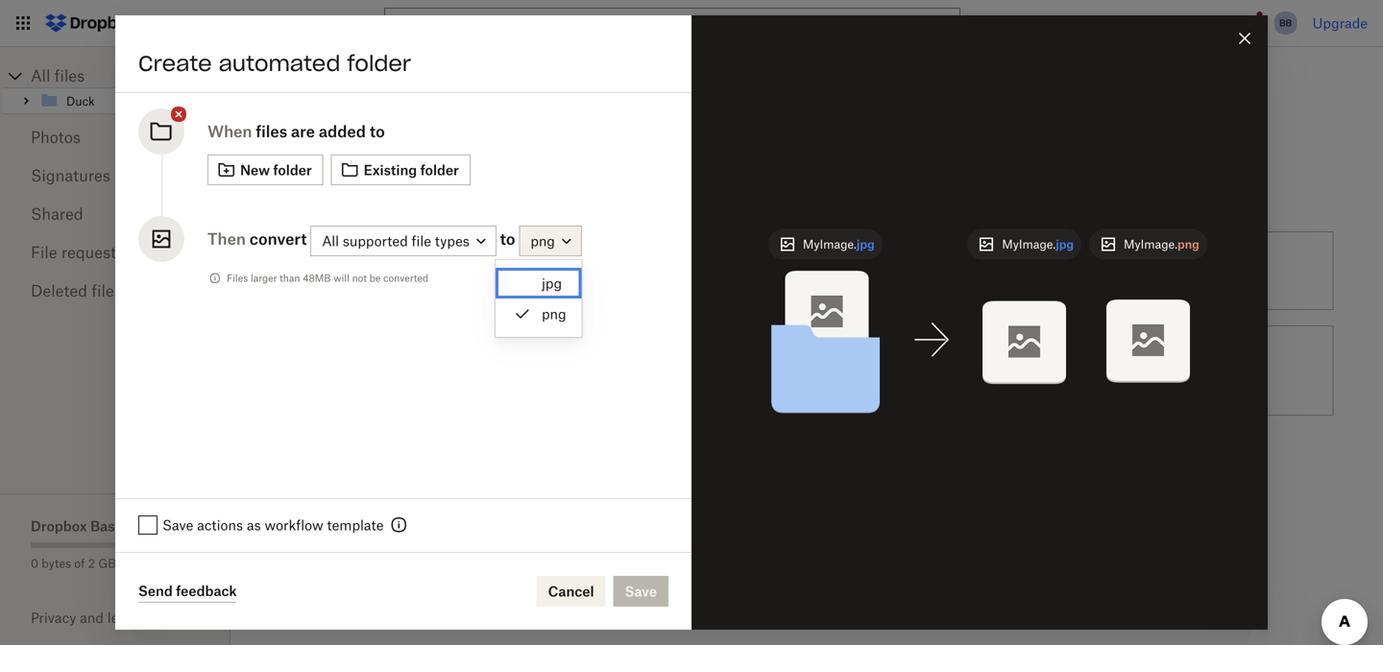 Task type: describe. For each thing, give the bounding box(es) containing it.
add
[[269, 186, 300, 206]]

choose for choose an image format to convert files to
[[347, 352, 395, 368]]

choose an image format to convert files to button
[[261, 318, 621, 424]]

by
[[543, 263, 558, 279]]

set a rule that renames files button
[[621, 224, 981, 318]]

actions
[[197, 517, 243, 534]]

are
[[291, 122, 315, 141]]

category
[[410, 263, 465, 279]]

unzip files button
[[981, 318, 1342, 424]]

a for category
[[398, 263, 406, 279]]

dropbox logo - go to the homepage image
[[38, 8, 143, 38]]

converted
[[383, 272, 429, 284]]

shared link
[[31, 195, 200, 233]]

signatures
[[31, 166, 110, 185]]

videos
[[906, 352, 947, 368]]

upgrade
[[1313, 15, 1368, 31]]

choose an image format to convert files to
[[347, 352, 571, 390]]

myimage. png
[[1124, 237, 1200, 252]]

png inside radio item
[[542, 306, 566, 322]]

template
[[327, 517, 384, 534]]

deleted files
[[31, 281, 122, 300]]

choose a category to sort files by button
[[261, 224, 621, 318]]

unzip files
[[1067, 363, 1134, 379]]

all
[[31, 66, 50, 85]]

file
[[770, 352, 789, 368]]

files inside tree
[[55, 66, 85, 85]]

renames
[[801, 263, 856, 279]]

automated
[[219, 50, 340, 77]]

convert inside the "create automated folder" "dialog"
[[250, 230, 307, 248]]

all files
[[31, 66, 85, 85]]

get more space image
[[150, 551, 173, 574]]

create
[[138, 50, 212, 77]]

added
[[319, 122, 366, 141]]

0 horizontal spatial jpg
[[542, 275, 562, 292]]

all files link
[[31, 64, 231, 87]]

choose a file format to convert videos to
[[707, 352, 947, 390]]

file requests link
[[31, 233, 200, 272]]

photos
[[31, 128, 81, 146]]

files are added to
[[256, 122, 385, 141]]

convert for choose a file format to convert videos to
[[855, 352, 903, 368]]

than
[[280, 272, 300, 284]]

will
[[334, 272, 350, 284]]

bytes
[[42, 557, 71, 571]]

dropbox basic
[[31, 518, 127, 535]]

rule
[[744, 263, 768, 279]]

choose for choose a category to sort files by
[[347, 263, 395, 279]]

of
[[74, 557, 85, 571]]

and
[[80, 610, 104, 626]]

save
[[162, 517, 193, 534]]

choose a category to sort files by
[[347, 263, 558, 279]]

convert for choose an image format to convert files to
[[523, 352, 571, 368]]

add an automation
[[269, 186, 423, 206]]

upgrade link
[[1313, 15, 1368, 31]]

unzip
[[1067, 363, 1104, 379]]

global header element
[[0, 0, 1383, 47]]

1 myimage. jpg from the left
[[803, 237, 875, 252]]

an for choose
[[398, 352, 414, 368]]

larger
[[251, 272, 277, 284]]

legal
[[107, 610, 138, 626]]

dropbox
[[31, 518, 87, 535]]



Task type: vqa. For each thing, say whether or not it's contained in the screenshot.
jpg to the left
yes



Task type: locate. For each thing, give the bounding box(es) containing it.
be
[[370, 272, 381, 284]]

set a rule that renames files
[[707, 263, 886, 279]]

0 bytes of 2 gb used
[[31, 557, 146, 571]]

save actions as workflow template
[[162, 517, 384, 534]]

to
[[370, 122, 385, 141], [500, 230, 515, 248], [468, 263, 481, 279], [507, 352, 520, 368], [839, 352, 852, 368], [377, 373, 389, 390], [707, 373, 720, 390]]

deleted
[[31, 281, 87, 300]]

a
[[398, 263, 406, 279], [732, 263, 740, 279], [759, 352, 766, 368]]

format inside choose an image format to convert files to
[[461, 352, 503, 368]]

then convert
[[207, 230, 307, 248]]

files larger than 48mb will not be converted
[[227, 272, 429, 284]]

1 horizontal spatial a
[[732, 263, 740, 279]]

choose inside choose a file format to convert videos to
[[707, 352, 755, 368]]

1 horizontal spatial format
[[793, 352, 835, 368]]

1 horizontal spatial an
[[398, 352, 414, 368]]

format
[[461, 352, 503, 368], [793, 352, 835, 368]]

when
[[207, 122, 252, 141]]

a inside button
[[732, 263, 740, 279]]

an inside choose an image format to convert files to
[[398, 352, 414, 368]]

that
[[772, 263, 797, 279]]

deleted files link
[[31, 272, 200, 310]]

photos link
[[31, 118, 200, 157]]

create automated folder dialog
[[115, 15, 1268, 630]]

then
[[207, 230, 246, 248]]

format inside choose a file format to convert videos to
[[793, 352, 835, 368]]

signatures link
[[31, 157, 200, 195]]

privacy and legal link
[[31, 610, 231, 626]]

not
[[352, 272, 367, 284]]

myimage. jpg
[[803, 237, 875, 252], [1002, 237, 1074, 252]]

format for image
[[461, 352, 503, 368]]

2 format from the left
[[793, 352, 835, 368]]

an right add
[[305, 186, 325, 206]]

jpg
[[857, 237, 875, 252], [1056, 237, 1074, 252], [542, 275, 562, 292]]

files
[[55, 66, 85, 85], [256, 122, 287, 141], [513, 263, 539, 279], [859, 263, 886, 279], [92, 281, 122, 300], [1108, 363, 1134, 379], [347, 373, 373, 390]]

0 horizontal spatial a
[[398, 263, 406, 279]]

1 vertical spatial an
[[398, 352, 414, 368]]

gb
[[98, 557, 116, 571]]

format right image
[[461, 352, 503, 368]]

privacy and legal
[[31, 610, 138, 626]]

a right be
[[398, 263, 406, 279]]

image
[[418, 352, 457, 368]]

0 horizontal spatial format
[[461, 352, 503, 368]]

used
[[119, 557, 146, 571]]

0 horizontal spatial myimage.
[[803, 237, 857, 252]]

2 horizontal spatial convert
[[855, 352, 903, 368]]

1 horizontal spatial myimage.
[[1002, 237, 1056, 252]]

shared
[[31, 205, 83, 223]]

2 myimage. jpg from the left
[[1002, 237, 1074, 252]]

an
[[305, 186, 325, 206], [398, 352, 414, 368]]

basic
[[90, 518, 127, 535]]

convert inside choose an image format to convert files to
[[523, 352, 571, 368]]

privacy
[[31, 610, 76, 626]]

2 horizontal spatial jpg
[[1056, 237, 1074, 252]]

format right 'file'
[[793, 352, 835, 368]]

convert down png radio item
[[523, 352, 571, 368]]

automations
[[269, 63, 409, 90]]

requests
[[61, 243, 124, 262]]

choose a file format to convert videos to button
[[621, 318, 981, 424]]

myimage.
[[803, 237, 857, 252], [1002, 237, 1056, 252], [1124, 237, 1178, 252]]

files inside the "create automated folder" "dialog"
[[256, 122, 287, 141]]

file
[[31, 243, 57, 262]]

2 horizontal spatial myimage.
[[1124, 237, 1178, 252]]

0 horizontal spatial convert
[[250, 230, 307, 248]]

0 horizontal spatial an
[[305, 186, 325, 206]]

create automated folder
[[138, 50, 411, 77]]

workflow
[[265, 517, 323, 534]]

3 myimage. from the left
[[1124, 237, 1178, 252]]

choose inside choose an image format to convert files to
[[347, 352, 395, 368]]

a for rule
[[732, 263, 740, 279]]

files
[[227, 272, 248, 284]]

format for file
[[793, 352, 835, 368]]

files inside choose an image format to convert files to
[[347, 373, 373, 390]]

0
[[31, 557, 38, 571]]

1 myimage. from the left
[[803, 237, 857, 252]]

0 horizontal spatial myimage. jpg
[[803, 237, 875, 252]]

choose
[[347, 263, 395, 279], [347, 352, 395, 368], [707, 352, 755, 368]]

as
[[247, 517, 261, 534]]

a left 'file'
[[759, 352, 766, 368]]

2 myimage. from the left
[[1002, 237, 1056, 252]]

convert up the than
[[250, 230, 307, 248]]

1 format from the left
[[461, 352, 503, 368]]

a inside choose a file format to convert videos to
[[759, 352, 766, 368]]

folder
[[347, 50, 411, 77]]

add an automation main content
[[261, 109, 1383, 646]]

convert
[[250, 230, 307, 248], [523, 352, 571, 368], [855, 352, 903, 368]]

1 horizontal spatial convert
[[523, 352, 571, 368]]

png
[[531, 233, 555, 249], [1178, 237, 1200, 252], [542, 306, 566, 322]]

png inside popup button
[[531, 233, 555, 249]]

1 horizontal spatial jpg
[[857, 237, 875, 252]]

files inside button
[[859, 263, 886, 279]]

convert inside choose a file format to convert videos to
[[855, 352, 903, 368]]

sort
[[485, 263, 509, 279]]

choose for choose a file format to convert videos to
[[707, 352, 755, 368]]

0 vertical spatial an
[[305, 186, 325, 206]]

a for file
[[759, 352, 766, 368]]

png radio item
[[496, 299, 582, 329]]

convert left videos
[[855, 352, 903, 368]]

a right set
[[732, 263, 740, 279]]

48mb
[[303, 272, 331, 284]]

2 horizontal spatial a
[[759, 352, 766, 368]]

an for add
[[305, 186, 325, 206]]

set
[[707, 263, 729, 279]]

2
[[88, 557, 95, 571]]

1 horizontal spatial myimage. jpg
[[1002, 237, 1074, 252]]

automation
[[330, 186, 423, 206]]

png button
[[519, 226, 582, 256]]

file requests
[[31, 243, 124, 262]]

all files tree
[[3, 64, 231, 114]]

an left image
[[398, 352, 414, 368]]



